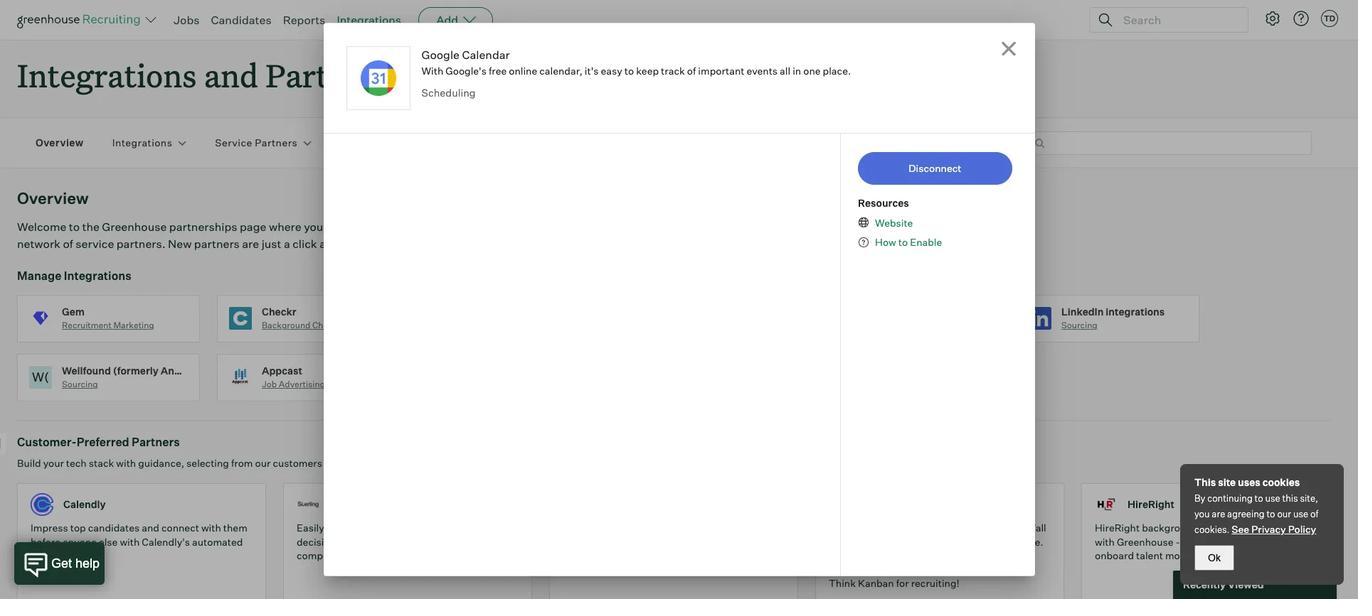 Task type: locate. For each thing, give the bounding box(es) containing it.
automated inside impress top candidates and connect with them before anyone else with calendly's automated scheduling.
[[192, 536, 243, 548]]

service
[[215, 137, 252, 149]]

welcome to the greenhouse partnerships page where you can explore our 450+ integration partners and our network of service partners. new partners are just a click away.
[[17, 220, 591, 251]]

2 horizontal spatial greenhouse
[[1117, 536, 1174, 548]]

1 vertical spatial of
[[63, 237, 73, 251]]

sourcing down wellfound
[[62, 379, 98, 390]]

one right the 'day' on the bottom of page
[[369, 536, 386, 548]]

1 vertical spatial from
[[490, 522, 512, 534]]

all
[[780, 65, 791, 77]]

website
[[875, 217, 913, 229]]

1 horizontal spatial your
[[869, 522, 890, 534]]

your down the customer-
[[43, 458, 64, 470]]

hireright up onboard
[[1095, 522, 1140, 534]]

calendly's
[[142, 536, 190, 548]]

enable
[[910, 236, 942, 248]]

1 horizontal spatial partners
[[503, 220, 548, 234]]

are down page
[[242, 237, 259, 251]]

1 vertical spatial partners
[[194, 237, 240, 251]]

greenhouse recruiting image
[[17, 11, 145, 28]]

from right the selecting
[[231, 458, 253, 470]]

screening up the 'day' on the bottom of page
[[366, 522, 412, 534]]

before
[[31, 536, 61, 548]]

use left 'this'
[[1265, 493, 1281, 504]]

and inside impress top candidates and connect with them before anyone else with calendly's automated scheduling.
[[142, 522, 159, 534]]

how to enable link
[[870, 236, 942, 249]]

for
[[896, 578, 909, 590]]

1 vertical spatial are
[[1212, 509, 1225, 520]]

1 horizontal spatial screening
[[1201, 522, 1247, 534]]

0 vertical spatial your
[[43, 458, 64, 470]]

screening down agreeing
[[1201, 522, 1247, 534]]

scheduling
[[422, 87, 476, 100]]

0 vertical spatial one
[[803, 65, 821, 77]]

jobs
[[174, 13, 200, 27]]

screening for hire
[[1201, 522, 1247, 534]]

1 horizontal spatial of
[[687, 65, 696, 77]]

in inside google calendar with google's free online calendar, it's easy to keep track of important events all in one place.
[[793, 65, 801, 77]]

to
[[625, 65, 634, 77], [69, 220, 80, 234], [899, 236, 908, 248], [1255, 493, 1263, 504], [1267, 509, 1275, 520], [338, 536, 347, 548]]

with right data
[[975, 522, 995, 534]]

1 horizontal spatial automated
[[875, 564, 926, 576]]

kanban
[[858, 578, 894, 590]]

one left place.
[[803, 65, 821, 77]]

talent
[[1136, 550, 1163, 562]]

with left greater
[[388, 536, 408, 548]]

screening inside hireright background screening integrates with greenhouse - helping you hire and onboard talent more quickly.
[[1201, 522, 1247, 534]]

2 vertical spatial of
[[1311, 509, 1319, 520]]

0 horizontal spatial you
[[304, 220, 323, 234]]

see
[[849, 536, 865, 548]]

disconnect
[[909, 162, 962, 174]]

preferred
[[77, 436, 129, 450]]

0 horizontal spatial partners
[[194, 237, 240, 251]]

explore
[[347, 220, 387, 234]]

your for build
[[43, 458, 64, 470]]

partnerships
[[169, 220, 237, 234]]

your for unleash
[[869, 522, 890, 534]]

job
[[262, 379, 277, 390]]

0 vertical spatial overview
[[36, 137, 84, 149]]

background
[[1142, 522, 1198, 534]]

impress
[[31, 522, 68, 534]]

2 vertical spatial greenhouse
[[1117, 536, 1174, 548]]

0 horizontal spatial one
[[369, 536, 386, 548]]

gem recruitment marketing
[[62, 306, 154, 331]]

of for by
[[1311, 509, 1319, 520]]

1 horizontal spatial integrations link
[[337, 13, 401, 27]]

partners right the 'service'
[[255, 137, 298, 149]]

partners for customer-preferred partners
[[132, 436, 180, 450]]

integrations link
[[337, 13, 401, 27], [112, 136, 172, 150]]

this
[[1283, 493, 1298, 504]]

0 vertical spatial of
[[687, 65, 696, 77]]

use
[[1265, 493, 1281, 504], [1294, 509, 1309, 520]]

cookies
[[1263, 477, 1300, 489]]

1 vertical spatial you
[[1195, 509, 1210, 520]]

2 vertical spatial your
[[980, 536, 1001, 548]]

integrations for integrations and partners
[[17, 54, 197, 96]]

0 vertical spatial sourcing
[[1062, 320, 1098, 331]]

0 vertical spatial partners
[[266, 54, 392, 96]]

to down manage
[[338, 536, 347, 548]]

greenhouse up talent
[[1117, 536, 1174, 548]]

manage
[[17, 269, 61, 283]]

to left the
[[69, 220, 80, 234]]

1 vertical spatial hireright
[[1095, 522, 1140, 534]]

0 horizontal spatial your
[[43, 458, 64, 470]]

-
[[1176, 536, 1180, 548]]

partners down partnerships
[[194, 237, 240, 251]]

scheduling link
[[422, 87, 476, 100]]

on
[[956, 536, 968, 548]]

0 horizontal spatial sourcing
[[62, 379, 98, 390]]

1 vertical spatial greenhouse
[[892, 522, 949, 534]]

1 screening from the left
[[366, 522, 412, 534]]

0 vertical spatial greenhouse
[[102, 220, 167, 234]]

to down "uses"
[[1255, 493, 1263, 504]]

and inside welcome to the greenhouse partnerships page where you can explore our 450+ integration partners and our network of service partners. new partners are just a click away.
[[551, 220, 571, 234]]

0 horizontal spatial use
[[1265, 493, 1281, 504]]

one inside google calendar with google's free online calendar, it's easy to keep track of important events all in one place.
[[803, 65, 821, 77]]

you down see
[[1220, 536, 1236, 548]]

0 horizontal spatial screening
[[366, 522, 412, 534]]

are up cookies.
[[1212, 509, 1225, 520]]

0 vertical spatial use
[[1265, 493, 1281, 504]]

0 vertical spatial are
[[242, 237, 259, 251]]

are inside by continuing to use this site, you are agreeing to our use of cookies.
[[1212, 509, 1225, 520]]

most
[[324, 458, 348, 470]]

0 vertical spatial hireright
[[1128, 499, 1175, 511]]

0 horizontal spatial from
[[231, 458, 253, 470]]

checkr background checks
[[262, 306, 342, 331]]

partners for integrations and partners
[[266, 54, 392, 96]]

0 horizontal spatial in
[[793, 65, 801, 77]]

reports
[[283, 13, 325, 27]]

one inside easily manage screening and onboarding from decision to day one with greater efficiency and compliance.
[[369, 536, 386, 548]]

0 horizontal spatial are
[[242, 237, 259, 251]]

agreeing
[[1227, 509, 1265, 520]]

customers
[[273, 458, 322, 470]]

ok button
[[1195, 546, 1235, 571]]

integrations for left integrations link
[[112, 137, 172, 149]]

network
[[17, 237, 60, 251]]

candidate
[[902, 550, 949, 562]]

you up click
[[304, 220, 323, 234]]

of inside welcome to the greenhouse partnerships page where you can explore our 450+ integration partners and our network of service partners. new partners are just a click away.
[[63, 237, 73, 251]]

greenhouse up partners.
[[102, 220, 167, 234]]

where
[[269, 220, 301, 234]]

to up integrates
[[1267, 509, 1275, 520]]

and inside hireright background screening integrates with greenhouse - helping you hire and onboard talent more quickly.
[[1259, 536, 1276, 548]]

1 vertical spatial your
[[869, 522, 890, 534]]

service partners link
[[215, 136, 298, 150]]

0 vertical spatial partners
[[503, 220, 548, 234]]

you inside welcome to the greenhouse partnerships page where you can explore our 450+ integration partners and our network of service partners. new partners are just a click away.
[[304, 220, 323, 234]]

2 vertical spatial you
[[1220, 536, 1236, 548]]

hireright inside hireright background screening integrates with greenhouse - helping you hire and onboard talent more quickly.
[[1095, 522, 1140, 534]]

td button
[[1318, 7, 1341, 30]]

onboarding
[[434, 522, 488, 534]]

1 vertical spatial in
[[970, 536, 978, 548]]

2 horizontal spatial of
[[1311, 509, 1319, 520]]

from inside easily manage screening and onboarding from decision to day one with greater efficiency and compliance.
[[490, 522, 512, 534]]

hireright for hireright background screening integrates with greenhouse - helping you hire and onboard talent more quickly.
[[1095, 522, 1140, 534]]

sourcing down linkedin
[[1062, 320, 1098, 331]]

in right all
[[793, 65, 801, 77]]

guidance,
[[138, 458, 184, 470]]

2 vertical spatial partners
[[132, 436, 180, 450]]

your
[[43, 458, 64, 470], [869, 522, 890, 534], [980, 536, 1001, 548]]

1 horizontal spatial are
[[1212, 509, 1225, 520]]

1 vertical spatial automated
[[875, 564, 926, 576]]

uses
[[1238, 477, 1261, 489]]

your up management
[[980, 536, 1001, 548]]

hire
[[1239, 536, 1257, 548]]

else
[[99, 536, 118, 548]]

page
[[240, 220, 266, 234]]

0 vertical spatial automated
[[192, 536, 243, 548]]

1 horizontal spatial sourcing
[[1062, 320, 1098, 331]]

from up efficiency
[[490, 522, 512, 534]]

None text field
[[1027, 131, 1312, 155]]

add button
[[418, 7, 493, 33]]

Search text field
[[1120, 10, 1235, 30]]

1 horizontal spatial greenhouse
[[892, 522, 949, 534]]

you down by
[[1195, 509, 1210, 520]]

important
[[698, 65, 745, 77]]

google calendar with google's free online calendar, it's easy to keep track of important events all in one place.
[[422, 48, 851, 77]]

0 vertical spatial in
[[793, 65, 801, 77]]

with inside easily manage screening and onboarding from decision to day one with greater efficiency and compliance.
[[388, 536, 408, 548]]

scheduling.
[[31, 550, 85, 562]]

calendar,
[[540, 65, 583, 77]]

1 vertical spatial one
[[369, 536, 386, 548]]

of left service on the left top of page
[[63, 237, 73, 251]]

partners
[[266, 54, 392, 96], [255, 137, 298, 149], [132, 436, 180, 450]]

automated up for
[[875, 564, 926, 576]]

screening for one
[[366, 522, 412, 534]]

1 vertical spatial use
[[1294, 509, 1309, 520]]

of right track
[[687, 65, 696, 77]]

automated inside the unleash your greenhouse data with talentwall and see what's really going on in your pipeline. combine visual candidate management with beautiful, automated analytics dashboards. think kanban for recruiting!
[[875, 564, 926, 576]]

appcast job advertising
[[262, 365, 325, 390]]

1 vertical spatial sourcing
[[62, 379, 98, 390]]

with left them
[[201, 522, 221, 534]]

0 vertical spatial you
[[304, 220, 323, 234]]

1 horizontal spatial you
[[1195, 509, 1210, 520]]

1 horizontal spatial one
[[803, 65, 821, 77]]

1 vertical spatial integrations link
[[112, 136, 172, 150]]

greenhouse inside hireright background screening integrates with greenhouse - helping you hire and onboard talent more quickly.
[[1117, 536, 1174, 548]]

partners down reports
[[266, 54, 392, 96]]

add
[[436, 13, 458, 27]]

candidates
[[211, 13, 272, 27]]

selecting
[[186, 458, 229, 470]]

screening inside easily manage screening and onboarding from decision to day one with greater efficiency and compliance.
[[366, 522, 412, 534]]

appcast
[[262, 365, 302, 377]]

0 horizontal spatial of
[[63, 237, 73, 251]]

anyone
[[63, 536, 97, 548]]

partners right integration
[[503, 220, 548, 234]]

0 horizontal spatial greenhouse
[[102, 220, 167, 234]]

with up onboard
[[1095, 536, 1115, 548]]

use up policy
[[1294, 509, 1309, 520]]

of down site, at right bottom
[[1311, 509, 1319, 520]]

hireright up background
[[1128, 499, 1175, 511]]

google
[[422, 48, 460, 62]]

your up what's
[[869, 522, 890, 534]]

linkedin integrations sourcing
[[1062, 306, 1165, 331]]

unleash your greenhouse data with talentwall and see what's really going on in your pipeline. combine visual candidate management with beautiful, automated analytics dashboards. think kanban for recruiting!
[[829, 522, 1046, 590]]

of inside google calendar with google's free online calendar, it's easy to keep track of important events all in one place.
[[687, 65, 696, 77]]

our
[[390, 220, 407, 234], [574, 220, 591, 234], [255, 458, 271, 470], [1277, 509, 1292, 520]]

partners
[[503, 220, 548, 234], [194, 237, 240, 251]]

2 screening from the left
[[1201, 522, 1247, 534]]

partners up guidance, on the bottom of page
[[132, 436, 180, 450]]

online
[[509, 65, 537, 77]]

free
[[489, 65, 507, 77]]

viewed
[[1228, 579, 1264, 591]]

ok
[[1208, 553, 1221, 564]]

beautiful,
[[829, 564, 873, 576]]

1 horizontal spatial in
[[970, 536, 978, 548]]

2 horizontal spatial your
[[980, 536, 1001, 548]]

wellfound
[[62, 365, 111, 377]]

greenhouse up really
[[892, 522, 949, 534]]

in right on
[[970, 536, 978, 548]]

2 horizontal spatial you
[[1220, 536, 1236, 548]]

them
[[223, 522, 248, 534]]

1 horizontal spatial from
[[490, 522, 512, 534]]

hireright for hireright
[[1128, 499, 1175, 511]]

to right easy
[[625, 65, 634, 77]]

0 horizontal spatial automated
[[192, 536, 243, 548]]

automated down them
[[192, 536, 243, 548]]

popular
[[350, 458, 386, 470]]

going
[[927, 536, 954, 548]]

configure image
[[1264, 10, 1281, 27]]

in
[[793, 65, 801, 77], [970, 536, 978, 548]]

450+
[[410, 220, 440, 234]]

of inside by continuing to use this site, you are agreeing to our use of cookies.
[[1311, 509, 1319, 520]]



Task type: vqa. For each thing, say whether or not it's contained in the screenshot.


Task type: describe. For each thing, give the bounding box(es) containing it.
recently viewed
[[1183, 579, 1264, 591]]

track
[[661, 65, 685, 77]]

combine
[[829, 550, 871, 562]]

greenhouse inside the unleash your greenhouse data with talentwall and see what's really going on in your pipeline. combine visual candidate management with beautiful, automated analytics dashboards. think kanban for recruiting!
[[892, 522, 949, 534]]

customer-preferred partners
[[17, 436, 180, 450]]

see
[[1232, 524, 1250, 536]]

to inside welcome to the greenhouse partnerships page where you can explore our 450+ integration partners and our network of service partners. new partners are just a click away.
[[69, 220, 80, 234]]

helping
[[1182, 536, 1217, 548]]

calendly
[[63, 499, 106, 511]]

recruiting!
[[911, 578, 960, 590]]

in inside the unleash your greenhouse data with talentwall and see what's really going on in your pipeline. combine visual candidate management with beautiful, automated analytics dashboards. think kanban for recruiting!
[[970, 536, 978, 548]]

greater
[[410, 536, 444, 548]]

integrations and partners
[[17, 54, 392, 96]]

away.
[[320, 237, 350, 251]]

quickly.
[[1192, 550, 1228, 562]]

welcome
[[17, 220, 66, 234]]

visual
[[873, 550, 900, 562]]

easily manage screening and onboarding from decision to day one with greater efficiency and compliance. link
[[283, 484, 549, 600]]

recently
[[1183, 579, 1226, 591]]

build your tech stack with guidance, selecting from our customers most popular integrations.
[[17, 458, 448, 470]]

with right stack
[[116, 458, 136, 470]]

overview link
[[36, 136, 84, 150]]

just
[[262, 237, 281, 251]]

by continuing to use this site, you are agreeing to our use of cookies.
[[1195, 493, 1319, 536]]

with down pipeline.
[[1015, 550, 1035, 562]]

onboard
[[1095, 550, 1134, 562]]

privacy
[[1252, 524, 1286, 536]]

resources
[[858, 197, 909, 209]]

integrations.
[[388, 458, 448, 470]]

website link
[[870, 216, 913, 230]]

site
[[1218, 477, 1236, 489]]

new
[[168, 237, 192, 251]]

how to enable
[[875, 236, 942, 248]]

advertising
[[279, 379, 325, 390]]

integrates
[[1249, 522, 1296, 534]]

analytics
[[928, 564, 970, 576]]

sourcing inside linkedin integrations sourcing
[[1062, 320, 1098, 331]]

reports link
[[283, 13, 325, 27]]

to inside google calendar with google's free online calendar, it's easy to keep track of important events all in one place.
[[625, 65, 634, 77]]

linkedin
[[1062, 306, 1104, 318]]

with inside hireright background screening integrates with greenhouse - helping you hire and onboard talent more quickly.
[[1095, 536, 1115, 548]]

checkr
[[262, 306, 296, 318]]

management
[[951, 550, 1013, 562]]

it's
[[585, 65, 599, 77]]

see privacy policy link
[[1232, 524, 1316, 536]]

0 vertical spatial from
[[231, 458, 253, 470]]

by
[[1195, 493, 1206, 504]]

greenhouse inside welcome to the greenhouse partnerships page where you can explore our 450+ integration partners and our network of service partners. new partners are just a click away.
[[102, 220, 167, 234]]

to inside easily manage screening and onboarding from decision to day one with greater efficiency and compliance.
[[338, 536, 347, 548]]

1 vertical spatial overview
[[17, 189, 89, 208]]

our inside by continuing to use this site, you are agreeing to our use of cookies.
[[1277, 509, 1292, 520]]

0 vertical spatial integrations link
[[337, 13, 401, 27]]

you inside by continuing to use this site, you are agreeing to our use of cookies.
[[1195, 509, 1210, 520]]

partners.
[[117, 237, 166, 251]]

easily manage screening and onboarding from decision to day one with greater efficiency and compliance.
[[297, 522, 512, 562]]

place.
[[823, 65, 851, 77]]

unleash your greenhouse data with talentwall and see what's really going on in your pipeline. combine visual candidate management with beautiful, automated analytics dashboards. think kanban for recruiting! link
[[815, 484, 1082, 600]]

to right how
[[899, 236, 908, 248]]

you inside hireright background screening integrates with greenhouse - helping you hire and onboard talent more quickly.
[[1220, 536, 1236, 548]]

w(
[[32, 370, 49, 385]]

checks
[[312, 320, 342, 331]]

of for google
[[687, 65, 696, 77]]

1 horizontal spatial use
[[1294, 509, 1309, 520]]

with down candidates
[[120, 536, 140, 548]]

policy
[[1288, 524, 1316, 536]]

decision
[[297, 536, 336, 548]]

google's
[[446, 65, 487, 77]]

pipeline.
[[1003, 536, 1044, 548]]

candidates
[[88, 522, 140, 534]]

site,
[[1300, 493, 1318, 504]]

click
[[293, 237, 317, 251]]

integrations
[[1106, 306, 1165, 318]]

1 vertical spatial partners
[[255, 137, 298, 149]]

disconnect link
[[858, 152, 1012, 185]]

more
[[1165, 550, 1190, 562]]

events
[[747, 65, 778, 77]]

think
[[829, 578, 856, 590]]

background
[[262, 320, 311, 331]]

are inside welcome to the greenhouse partnerships page where you can explore our 450+ integration partners and our network of service partners. new partners are just a click away.
[[242, 237, 259, 251]]

0 horizontal spatial integrations link
[[112, 136, 172, 150]]

recruitment
[[62, 320, 112, 331]]

cookies.
[[1195, 524, 1230, 536]]

see privacy policy
[[1232, 524, 1316, 536]]

how
[[875, 236, 896, 248]]

compliance.
[[297, 550, 354, 562]]

service
[[76, 237, 114, 251]]

and inside the unleash your greenhouse data with talentwall and see what's really going on in your pipeline. combine visual candidate management with beautiful, automated analytics dashboards. think kanban for recruiting!
[[829, 536, 847, 548]]

integrations for top integrations link
[[337, 13, 401, 27]]

integration
[[442, 220, 501, 234]]

jobs link
[[174, 13, 200, 27]]

this
[[1195, 477, 1216, 489]]

keep
[[636, 65, 659, 77]]

calendar
[[462, 48, 510, 62]]

sourcing inside wellfound (formerly angellist talent) sourcing
[[62, 379, 98, 390]]



